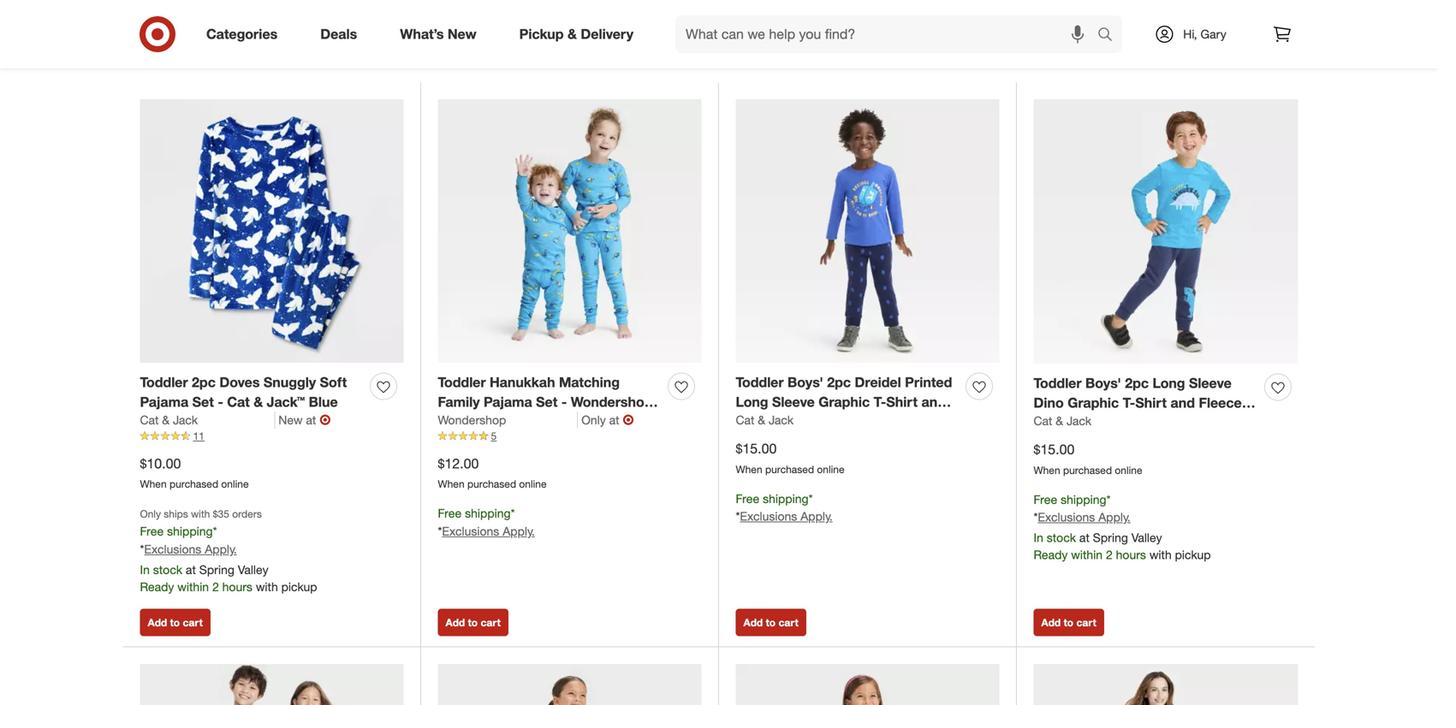 Task type: describe. For each thing, give the bounding box(es) containing it.
cat & jack inside cat & jack link
[[140, 413, 198, 428]]

with inside the free shipping * * exclusions apply. in stock at  spring valley ready within 2 hours with pickup
[[1150, 548, 1172, 563]]

pickup button
[[820, 24, 904, 62]]

within inside the free shipping * * exclusions apply. in stock at  spring valley ready within 2 hours with pickup
[[1072, 548, 1103, 563]]

& inside toddler boys' 2pc long sleeve dino graphic t-shirt and fleece jogger pants set - cat & jack™ blue
[[1186, 414, 1195, 431]]

in inside only ships with $35 orders free shipping * * exclusions apply. in stock at  spring valley ready within 2 hours with pickup
[[140, 563, 150, 578]]

apply. for toddler hanukkah matching family pajama set - wondershop™ blue
[[503, 524, 535, 539]]

online inside the "$12.00 when purchased online"
[[519, 478, 547, 491]]

boys' for graphic
[[1086, 375, 1122, 392]]

free for toddler boys' 2pc long sleeve dino graphic t-shirt and fleece jogger pants set - cat & jack™ blue
[[1034, 492, 1058, 507]]

soft
[[320, 374, 347, 391]]

at inside only ships with $35 orders free shipping * * exclusions apply. in stock at  spring valley ready within 2 hours with pickup
[[186, 563, 196, 578]]

2 inside only ships with $35 orders free shipping * * exclusions apply. in stock at  spring valley ready within 2 hours with pickup
[[212, 580, 219, 595]]

free shipping * * exclusions apply. in stock at  spring valley ready within 2 hours with pickup
[[1034, 492, 1212, 563]]

matching
[[559, 374, 620, 391]]

add to cart button for toddler hanukkah matching family pajama set - wondershop™ blue
[[438, 609, 509, 637]]

free shipping * * exclusions apply. for $15.00
[[736, 492, 833, 524]]

t- inside toddler boys' 2pc long sleeve dino graphic t-shirt and fleece jogger pants set - cat & jack™ blue
[[1123, 395, 1136, 411]]

$15.00 for blue
[[1034, 442, 1075, 458]]

pajama inside toddler hanukkah matching family pajama set - wondershop™ blue
[[484, 394, 533, 411]]

within inside only ships with $35 orders free shipping * * exclusions apply. in stock at  spring valley ready within 2 hours with pickup
[[178, 580, 209, 595]]

$15.00 for jack™
[[736, 441, 777, 458]]

search
[[1090, 27, 1132, 44]]

online for &
[[221, 478, 249, 491]]

long inside toddler boys' 2pc long sleeve dino graphic t-shirt and fleece jogger pants set - cat & jack™ blue
[[1153, 375, 1186, 392]]

pickup & delivery link
[[505, 15, 655, 53]]

1 horizontal spatial new
[[448, 26, 477, 42]]

add for toddler boys' 2pc dreidel printed long sleeve graphic t-shirt and fleece jogger pants set - cat & jack™ blue
[[744, 617, 763, 630]]

doves
[[220, 374, 260, 391]]

toddler boys' 2pc dreidel printed long sleeve graphic t-shirt and fleece jogger pants set - cat & jack™ blue
[[736, 374, 953, 450]]

hours inside only ships with $35 orders free shipping * * exclusions apply. in stock at  spring valley ready within 2 hours with pickup
[[222, 580, 253, 595]]

to for toddler hanukkah matching family pajama set - wondershop™ blue
[[468, 617, 478, 630]]

cart for toddler boys' 2pc long sleeve dino graphic t-shirt and fleece jogger pants set - cat & jack™ blue
[[1077, 617, 1097, 630]]

wondershop link
[[438, 412, 578, 429]]

day
[[1113, 35, 1137, 51]]

exclusions inside only ships with $35 orders free shipping * * exclusions apply. in stock at  spring valley ready within 2 hours with pickup
[[144, 542, 202, 557]]

apply. for toddler boys' 2pc dreidel printed long sleeve graphic t-shirt and fleece jogger pants set - cat & jack™ blue
[[801, 509, 833, 524]]

same day delivery
[[1074, 35, 1190, 51]]

spring inside the free shipping * * exclusions apply. in stock at  spring valley ready within 2 hours with pickup
[[1094, 531, 1129, 546]]

dino
[[1034, 395, 1064, 411]]

same day delivery button
[[1043, 24, 1201, 62]]

online for shirt
[[817, 463, 845, 476]]

graphic inside toddler boys' 2pc dreidel printed long sleeve graphic t-shirt and fleece jogger pants set - cat & jack™ blue
[[819, 394, 870, 411]]

deals link
[[306, 15, 379, 53]]

apply. inside only ships with $35 orders free shipping * * exclusions apply. in stock at  spring valley ready within 2 hours with pickup
[[205, 542, 237, 557]]

hi,
[[1184, 27, 1198, 42]]

fleece inside toddler boys' 2pc long sleeve dino graphic t-shirt and fleece jogger pants set - cat & jack™ blue
[[1200, 395, 1243, 411]]

snuggly
[[264, 374, 316, 391]]

sleeve inside toddler boys' 2pc dreidel printed long sleeve graphic t-shirt and fleece jogger pants set - cat & jack™ blue
[[773, 394, 815, 411]]

purchased for toddler 2pc doves snuggly soft pajama set - cat & jack™ blue
[[170, 478, 218, 491]]

toddler for toddler boys' 2pc dreidel printed long sleeve graphic t-shirt and fleece jogger pants set - cat & jack™ blue
[[736, 374, 784, 391]]

t- inside toddler boys' 2pc dreidel printed long sleeve graphic t-shirt and fleece jogger pants set - cat & jack™ blue
[[874, 394, 887, 411]]

$35
[[213, 508, 229, 521]]

0 horizontal spatial jack
[[173, 413, 198, 428]]

new at ¬
[[279, 412, 331, 429]]

printed
[[905, 374, 953, 391]]

toddler hanukkah matching family pajama set - wondershop™ blue
[[438, 374, 661, 430]]

toddler 2pc doves snuggly soft pajama set - cat & jack™ blue link
[[140, 373, 364, 412]]

valley inside only ships with $35 orders free shipping * * exclusions apply. in stock at  spring valley ready within 2 hours with pickup
[[238, 563, 269, 578]]

only at ¬
[[582, 412, 634, 429]]

spring inside only ships with $35 orders free shipping * * exclusions apply. in stock at  spring valley ready within 2 hours with pickup
[[199, 563, 235, 578]]

when for toddler boys' 2pc dreidel printed long sleeve graphic t-shirt and fleece jogger pants set - cat & jack™ blue
[[736, 463, 763, 476]]

shipping button
[[1208, 24, 1305, 62]]

shipping
[[1240, 35, 1294, 51]]

toddler boys' 2pc long sleeve dino graphic t-shirt and fleece jogger pants set - cat & jack™ blue
[[1034, 375, 1243, 451]]

wondershop™
[[571, 394, 661, 411]]

to for toddler 2pc doves snuggly soft pajama set - cat & jack™ blue
[[170, 617, 180, 630]]

shipping inside only ships with $35 orders free shipping * * exclusions apply. in stock at  spring valley ready within 2 hours with pickup
[[167, 524, 213, 539]]

toddler boys' 2pc dreidel printed long sleeve graphic t-shirt and fleece jogger pants set - cat & jack™ blue link
[[736, 373, 960, 450]]

shipping for toddler boys' 2pc dreidel printed long sleeve graphic t-shirt and fleece jogger pants set - cat & jack™ blue
[[763, 492, 809, 507]]

categories link
[[192, 15, 299, 53]]

toddler boys' 2pc long sleeve dino graphic t-shirt and fleece jogger pants set - cat & jack™ blue link
[[1034, 374, 1259, 451]]

$10.00 when purchased online
[[140, 456, 249, 491]]

in inside the free shipping * * exclusions apply. in stock at  spring valley ready within 2 hours with pickup
[[1034, 531, 1044, 546]]

jack for jogger
[[1067, 414, 1092, 429]]

cart for toddler boys' 2pc dreidel printed long sleeve graphic t-shirt and fleece jogger pants set - cat & jack™ blue
[[779, 617, 799, 630]]

add to cart button for toddler 2pc doves snuggly soft pajama set - cat & jack™ blue
[[140, 609, 211, 637]]

new inside "new at ¬"
[[279, 413, 303, 428]]

pickup inside the free shipping * * exclusions apply. in stock at  spring valley ready within 2 hours with pickup
[[1176, 548, 1212, 563]]

toddler for toddler hanukkah matching family pajama set - wondershop™ blue
[[438, 374, 486, 391]]

$12.00 when purchased online
[[438, 456, 547, 491]]

blue inside toddler 2pc doves snuggly soft pajama set - cat & jack™ blue
[[309, 394, 338, 411]]

set inside toddler hanukkah matching family pajama set - wondershop™ blue
[[536, 394, 558, 411]]

pickup & delivery
[[520, 26, 634, 42]]

cat & jack link for fleece
[[736, 412, 794, 429]]

cat inside toddler 2pc doves snuggly soft pajama set - cat & jack™ blue
[[227, 394, 250, 411]]

1 horizontal spatial with
[[256, 580, 278, 595]]

and inside toddler boys' 2pc dreidel printed long sleeve graphic t-shirt and fleece jogger pants set - cat & jack™ blue
[[922, 394, 947, 411]]

pickup for pickup
[[852, 35, 893, 51]]

shirt inside toddler boys' 2pc dreidel printed long sleeve graphic t-shirt and fleece jogger pants set - cat & jack™ blue
[[887, 394, 918, 411]]

blue inside toddler hanukkah matching family pajama set - wondershop™ blue
[[438, 413, 467, 430]]

hanukkah
[[490, 374, 556, 391]]

set inside toddler boys' 2pc dreidel printed long sleeve graphic t-shirt and fleece jogger pants set - cat & jack™ blue
[[874, 413, 895, 430]]

ships
[[164, 508, 188, 521]]

deals
[[321, 26, 357, 42]]

0 horizontal spatial cat & jack link
[[140, 412, 275, 429]]

jack™ inside toddler boys' 2pc long sleeve dino graphic t-shirt and fleece jogger pants set - cat & jack™ blue
[[1199, 414, 1237, 431]]



Task type: vqa. For each thing, say whether or not it's contained in the screenshot.
Toddler Boys' 2pc Dreidel Printed Long Sleeve Graphic T-Shirt and Fleece Jogger Pants Set - Cat & Jack™ Blue's Apply.
yes



Task type: locate. For each thing, give the bounding box(es) containing it.
exclusions for toddler hanukkah matching family pajama set - wondershop™ blue
[[442, 524, 500, 539]]

t- down dreidel
[[874, 394, 887, 411]]

2pc
[[192, 374, 216, 391], [828, 374, 851, 391], [1126, 375, 1150, 392]]

&
[[568, 26, 577, 42], [254, 394, 263, 411], [162, 413, 170, 428], [758, 413, 766, 428], [935, 413, 944, 430], [1056, 414, 1064, 429], [1186, 414, 1195, 431]]

to
[[170, 617, 180, 630], [468, 617, 478, 630], [766, 617, 776, 630], [1064, 617, 1074, 630]]

purchased up ships
[[170, 478, 218, 491]]

$15.00 when purchased online for jack™
[[736, 441, 845, 476]]

only ships with $35 orders free shipping * * exclusions apply. in stock at  spring valley ready within 2 hours with pickup
[[140, 508, 317, 595]]

free inside only ships with $35 orders free shipping * * exclusions apply. in stock at  spring valley ready within 2 hours with pickup
[[140, 524, 164, 539]]

2 vertical spatial jack™
[[736, 433, 774, 450]]

same
[[1074, 35, 1110, 51]]

toddler inside toddler boys' 2pc long sleeve dino graphic t-shirt and fleece jogger pants set - cat & jack™ blue
[[1034, 375, 1082, 392]]

5
[[491, 430, 497, 443]]

valley inside the free shipping * * exclusions apply. in stock at  spring valley ready within 2 hours with pickup
[[1132, 531, 1163, 546]]

1 horizontal spatial $15.00 when purchased online
[[1034, 442, 1143, 477]]

jogger inside toddler boys' 2pc long sleeve dino graphic t-shirt and fleece jogger pants set - cat & jack™ blue
[[1034, 414, 1080, 431]]

1 horizontal spatial ¬
[[623, 412, 634, 429]]

sleeve inside toddler boys' 2pc long sleeve dino graphic t-shirt and fleece jogger pants set - cat & jack™ blue
[[1190, 375, 1232, 392]]

when inside the "$12.00 when purchased online"
[[438, 478, 465, 491]]

only down wondershop™
[[582, 413, 606, 428]]

1 vertical spatial hours
[[222, 580, 253, 595]]

4 cart from the left
[[1077, 617, 1097, 630]]

free for toddler hanukkah matching family pajama set - wondershop™ blue
[[438, 506, 462, 521]]

0 horizontal spatial boys'
[[788, 374, 824, 391]]

pickup inside button
[[852, 35, 893, 51]]

1 vertical spatial new
[[279, 413, 303, 428]]

1 horizontal spatial jogger
[[1034, 414, 1080, 431]]

0 vertical spatial ready
[[1034, 548, 1068, 563]]

pickup
[[1176, 548, 1212, 563], [281, 580, 317, 595]]

jack
[[173, 413, 198, 428], [769, 413, 794, 428], [1067, 414, 1092, 429]]

-
[[218, 394, 223, 411], [562, 394, 567, 411], [899, 413, 905, 430], [1150, 414, 1156, 431]]

only for with
[[140, 508, 161, 521]]

0 horizontal spatial fleece
[[736, 413, 779, 430]]

1 ¬ from the left
[[320, 412, 331, 429]]

0 horizontal spatial and
[[922, 394, 947, 411]]

2 horizontal spatial cat & jack
[[1034, 414, 1092, 429]]

4 add from the left
[[1042, 617, 1061, 630]]

0 vertical spatial sleeve
[[1190, 375, 1232, 392]]

stock
[[1047, 531, 1077, 546], [153, 563, 182, 578]]

t- right dino
[[1123, 395, 1136, 411]]

2 horizontal spatial jack™
[[1199, 414, 1237, 431]]

online down 5 link
[[519, 478, 547, 491]]

$15.00
[[736, 441, 777, 458], [1034, 442, 1075, 458]]

at inside "new at ¬"
[[306, 413, 316, 428]]

0 vertical spatial valley
[[1132, 531, 1163, 546]]

9 results
[[134, 29, 214, 53]]

only inside only at ¬
[[582, 413, 606, 428]]

cat & jack link for jogger
[[1034, 413, 1092, 430]]

2 add from the left
[[446, 617, 465, 630]]

blue inside toddler boys' 2pc long sleeve dino graphic t-shirt and fleece jogger pants set - cat & jack™ blue
[[1034, 434, 1063, 451]]

0 horizontal spatial free shipping * * exclusions apply.
[[438, 506, 535, 539]]

long inside toddler boys' 2pc dreidel printed long sleeve graphic t-shirt and fleece jogger pants set - cat & jack™ blue
[[736, 394, 769, 411]]

shipping
[[763, 492, 809, 507], [1061, 492, 1107, 507], [465, 506, 511, 521], [167, 524, 213, 539]]

0 vertical spatial only
[[582, 413, 606, 428]]

0 horizontal spatial sleeve
[[773, 394, 815, 411]]

exclusions apply. link
[[740, 509, 833, 524], [1038, 510, 1131, 525], [442, 524, 535, 539], [144, 542, 237, 557]]

purchased down $12.00
[[468, 478, 517, 491]]

exclusions for toddler boys' 2pc dreidel printed long sleeve graphic t-shirt and fleece jogger pants set - cat & jack™ blue
[[740, 509, 798, 524]]

- inside toddler boys' 2pc dreidel printed long sleeve graphic t-shirt and fleece jogger pants set - cat & jack™ blue
[[899, 413, 905, 430]]

add to cart button
[[140, 609, 211, 637], [438, 609, 509, 637], [736, 609, 807, 637], [1034, 609, 1105, 637]]

shirt inside toddler boys' 2pc long sleeve dino graphic t-shirt and fleece jogger pants set - cat & jack™ blue
[[1136, 395, 1167, 411]]

3 add to cart from the left
[[744, 617, 799, 630]]

to for toddler boys' 2pc dreidel printed long sleeve graphic t-shirt and fleece jogger pants set - cat & jack™ blue
[[766, 617, 776, 630]]

graphic down dreidel
[[819, 394, 870, 411]]

0 horizontal spatial t-
[[874, 394, 887, 411]]

¬ down soft
[[320, 412, 331, 429]]

graphic
[[819, 394, 870, 411], [1068, 395, 1120, 411]]

purchased down toddler boys' 2pc dreidel printed long sleeve graphic t-shirt and fleece jogger pants set - cat & jack™ blue
[[766, 463, 815, 476]]

jogger
[[783, 413, 829, 430], [1034, 414, 1080, 431]]

0 horizontal spatial within
[[178, 580, 209, 595]]

toddler hanukkah matching family pajama set - wondershop™ blue link
[[438, 373, 662, 430]]

0 horizontal spatial $15.00 when purchased online
[[736, 441, 845, 476]]

boys' inside toddler boys' 2pc long sleeve dino graphic t-shirt and fleece jogger pants set - cat & jack™ blue
[[1086, 375, 1122, 392]]

add
[[148, 617, 167, 630], [446, 617, 465, 630], [744, 617, 763, 630], [1042, 617, 1061, 630]]

pajama inside toddler 2pc doves snuggly soft pajama set - cat & jack™ blue
[[140, 394, 189, 411]]

toddler for toddler 2pc doves snuggly soft pajama set - cat & jack™ blue
[[140, 374, 188, 391]]

0 horizontal spatial in
[[140, 563, 150, 578]]

- inside toddler 2pc doves snuggly soft pajama set - cat & jack™ blue
[[218, 394, 223, 411]]

0 vertical spatial pickup
[[1176, 548, 1212, 563]]

wondershop
[[438, 413, 506, 428]]

1 horizontal spatial delivery
[[1141, 35, 1190, 51]]

new
[[448, 26, 477, 42], [279, 413, 303, 428]]

free for toddler boys' 2pc dreidel printed long sleeve graphic t-shirt and fleece jogger pants set - cat & jack™ blue
[[736, 492, 760, 507]]

0 vertical spatial spring
[[1094, 531, 1129, 546]]

free
[[736, 492, 760, 507], [1034, 492, 1058, 507], [438, 506, 462, 521], [140, 524, 164, 539]]

toddler inside toddler 2pc doves snuggly soft pajama set - cat & jack™ blue
[[140, 374, 188, 391]]

2 vertical spatial with
[[256, 580, 278, 595]]

t-
[[874, 394, 887, 411], [1123, 395, 1136, 411]]

1 horizontal spatial 2
[[1107, 548, 1113, 563]]

pickup inside only ships with $35 orders free shipping * * exclusions apply. in stock at  spring valley ready within 2 hours with pickup
[[281, 580, 317, 595]]

hours
[[1117, 548, 1147, 563], [222, 580, 253, 595]]

online inside $10.00 when purchased online
[[221, 478, 249, 491]]

jack™ inside toddler boys' 2pc dreidel printed long sleeve graphic t-shirt and fleece jogger pants set - cat & jack™ blue
[[736, 433, 774, 450]]

1 horizontal spatial cat & jack link
[[736, 412, 794, 429]]

toddler girls' menorah long sleeve top & star leggings set - cat & jack™ cream image
[[736, 665, 1000, 706], [736, 665, 1000, 706]]

online down toddler boys' 2pc dreidel printed long sleeve graphic t-shirt and fleece jogger pants set - cat & jack™ blue
[[817, 463, 845, 476]]

1 vertical spatial pickup
[[281, 580, 317, 595]]

0 horizontal spatial ready
[[140, 580, 174, 595]]

0 horizontal spatial $15.00
[[736, 441, 777, 458]]

boys' inside toddler boys' 2pc dreidel printed long sleeve graphic t-shirt and fleece jogger pants set - cat & jack™ blue
[[788, 374, 824, 391]]

2 add to cart button from the left
[[438, 609, 509, 637]]

add to cart for toddler boys' 2pc long sleeve dino graphic t-shirt and fleece jogger pants set - cat & jack™ blue
[[1042, 617, 1097, 630]]

1 to from the left
[[170, 617, 180, 630]]

exclusions
[[740, 509, 798, 524], [1038, 510, 1096, 525], [442, 524, 500, 539], [144, 542, 202, 557]]

spring
[[1094, 531, 1129, 546], [199, 563, 235, 578]]

online
[[817, 463, 845, 476], [1116, 464, 1143, 477], [221, 478, 249, 491], [519, 478, 547, 491]]

new right what's
[[448, 26, 477, 42]]

0 horizontal spatial ¬
[[320, 412, 331, 429]]

$12.00
[[438, 456, 479, 472]]

stock inside the free shipping * * exclusions apply. in stock at  spring valley ready within 2 hours with pickup
[[1047, 531, 1077, 546]]

2pc inside toddler boys' 2pc dreidel printed long sleeve graphic t-shirt and fleece jogger pants set - cat & jack™ blue
[[828, 374, 851, 391]]

0 horizontal spatial new
[[279, 413, 303, 428]]

gary
[[1201, 27, 1227, 42]]

1 horizontal spatial $15.00
[[1034, 442, 1075, 458]]

only for ¬
[[582, 413, 606, 428]]

family
[[438, 394, 480, 411]]

online up the free shipping * * exclusions apply. in stock at  spring valley ready within 2 hours with pickup
[[1116, 464, 1143, 477]]

pajama up $10.00 in the left of the page
[[140, 394, 189, 411]]

0 vertical spatial 2
[[1107, 548, 1113, 563]]

3 cart from the left
[[779, 617, 799, 630]]

0 vertical spatial jack™
[[267, 394, 305, 411]]

1 horizontal spatial sleeve
[[1190, 375, 1232, 392]]

0 vertical spatial long
[[1153, 375, 1186, 392]]

2pc inside toddler 2pc doves snuggly soft pajama set - cat & jack™ blue
[[192, 374, 216, 391]]

1 horizontal spatial ready
[[1034, 548, 1068, 563]]

0 horizontal spatial pickup
[[520, 26, 564, 42]]

what's new
[[400, 26, 477, 42]]

purchased inside $10.00 when purchased online
[[170, 478, 218, 491]]

toddler 2pc doves snuggly soft pajama set - cat & jack™ blue
[[140, 374, 347, 411]]

long
[[1153, 375, 1186, 392], [736, 394, 769, 411]]

1 horizontal spatial fleece
[[1200, 395, 1243, 411]]

¬ down wondershop™
[[623, 412, 634, 429]]

2 pajama from the left
[[484, 394, 533, 411]]

apply. for toddler boys' 2pc long sleeve dino graphic t-shirt and fleece jogger pants set - cat & jack™ blue
[[1099, 510, 1131, 525]]

free shipping * * exclusions apply. for $12.00
[[438, 506, 535, 539]]

pickup
[[520, 26, 564, 42], [852, 35, 893, 51]]

4 add to cart from the left
[[1042, 617, 1097, 630]]

9
[[134, 29, 145, 53]]

1 vertical spatial 2
[[212, 580, 219, 595]]

ready inside only ships with $35 orders free shipping * * exclusions apply. in stock at  spring valley ready within 2 hours with pickup
[[140, 580, 174, 595]]

at inside only at ¬
[[610, 413, 620, 428]]

purchased for toddler boys' 2pc long sleeve dino graphic t-shirt and fleece jogger pants set - cat & jack™ blue
[[1064, 464, 1113, 477]]

1 horizontal spatial shirt
[[1136, 395, 1167, 411]]

exclusions for toddler boys' 2pc long sleeve dino graphic t-shirt and fleece jogger pants set - cat & jack™ blue
[[1038, 510, 1096, 525]]

1 cart from the left
[[183, 617, 203, 630]]

orders
[[232, 508, 262, 521]]

toddler inside toddler boys' 2pc dreidel printed long sleeve graphic t-shirt and fleece jogger pants set - cat & jack™ blue
[[736, 374, 784, 391]]

1 vertical spatial ready
[[140, 580, 174, 595]]

add for toddler hanukkah matching family pajama set - wondershop™ blue
[[446, 617, 465, 630]]

- inside toddler hanukkah matching family pajama set - wondershop™ blue
[[562, 394, 567, 411]]

what's new link
[[386, 15, 498, 53]]

when inside $10.00 when purchased online
[[140, 478, 167, 491]]

pickup for pickup & delivery
[[520, 26, 564, 42]]

1 vertical spatial valley
[[238, 563, 269, 578]]

cat & jack
[[140, 413, 198, 428], [736, 413, 794, 428], [1034, 414, 1092, 429]]

women's hanukkah matching family pajama set - blue image
[[1034, 665, 1299, 706], [1034, 665, 1299, 706]]

add for toddler 2pc doves snuggly soft pajama set - cat & jack™ blue
[[148, 617, 167, 630]]

¬ for toddler hanukkah matching family pajama set - wondershop™ blue
[[623, 412, 634, 429]]

boys'
[[788, 374, 824, 391], [1086, 375, 1122, 392]]

toddler 2pc doves snuggly soft pajama set - cat & jack™ blue image
[[140, 99, 404, 363], [140, 99, 404, 363]]

graphic inside toddler boys' 2pc long sleeve dino graphic t-shirt and fleece jogger pants set - cat & jack™ blue
[[1068, 395, 1120, 411]]

0 vertical spatial stock
[[1047, 531, 1077, 546]]

0 horizontal spatial long
[[736, 394, 769, 411]]

2pc for toddler boys' 2pc dreidel printed long sleeve graphic t-shirt and fleece jogger pants set - cat & jack™ blue
[[828, 374, 851, 391]]

1 vertical spatial sleeve
[[773, 394, 815, 411]]

1 vertical spatial within
[[178, 580, 209, 595]]

1 horizontal spatial cat & jack
[[736, 413, 794, 428]]

only inside only ships with $35 orders free shipping * * exclusions apply. in stock at  spring valley ready within 2 hours with pickup
[[140, 508, 161, 521]]

4 to from the left
[[1064, 617, 1074, 630]]

within
[[1072, 548, 1103, 563], [178, 580, 209, 595]]

online up orders
[[221, 478, 249, 491]]

0 horizontal spatial stock
[[153, 563, 182, 578]]

1 vertical spatial spring
[[199, 563, 235, 578]]

add to cart
[[148, 617, 203, 630], [446, 617, 501, 630], [744, 617, 799, 630], [1042, 617, 1097, 630]]

new up 11 link
[[279, 413, 303, 428]]

cat & jack link
[[140, 412, 275, 429], [736, 412, 794, 429], [1034, 413, 1092, 430]]

0 horizontal spatial pants
[[833, 413, 870, 430]]

pants inside toddler boys' 2pc long sleeve dino graphic t-shirt and fleece jogger pants set - cat & jack™ blue
[[1084, 414, 1121, 431]]

1 horizontal spatial free shipping * * exclusions apply.
[[736, 492, 833, 524]]

when for toddler boys' 2pc long sleeve dino graphic t-shirt and fleece jogger pants set - cat & jack™ blue
[[1034, 464, 1061, 477]]

1 horizontal spatial long
[[1153, 375, 1186, 392]]

1 pajama from the left
[[140, 394, 189, 411]]

jogger inside toddler boys' 2pc dreidel printed long sleeve graphic t-shirt and fleece jogger pants set - cat & jack™ blue
[[783, 413, 829, 430]]

toddler boys' 2pc long sleeve dino graphic t-shirt and fleece jogger pants set - cat & jack™ blue image
[[1034, 99, 1299, 364], [1034, 99, 1299, 364]]

0 horizontal spatial delivery
[[581, 26, 634, 42]]

1 vertical spatial jack™
[[1199, 414, 1237, 431]]

1 add to cart from the left
[[148, 617, 203, 630]]

cart for toddler 2pc doves snuggly soft pajama set - cat & jack™ blue
[[183, 617, 203, 630]]

11
[[193, 430, 205, 443]]

apply.
[[801, 509, 833, 524], [1099, 510, 1131, 525], [503, 524, 535, 539], [205, 542, 237, 557]]

set inside toddler boys' 2pc long sleeve dino graphic t-shirt and fleece jogger pants set - cat & jack™ blue
[[1125, 414, 1146, 431]]

purchased for toddler boys' 2pc dreidel printed long sleeve graphic t-shirt and fleece jogger pants set - cat & jack™ blue
[[766, 463, 815, 476]]

5 link
[[438, 429, 702, 444]]

add to cart for toddler 2pc doves snuggly soft pajama set - cat & jack™ blue
[[148, 617, 203, 630]]

toddler for toddler boys' 2pc long sleeve dino graphic t-shirt and fleece jogger pants set - cat & jack™ blue
[[1034, 375, 1082, 392]]

0 vertical spatial with
[[191, 508, 210, 521]]

1 horizontal spatial boys'
[[1086, 375, 1122, 392]]

purchased up the free shipping * * exclusions apply. in stock at  spring valley ready within 2 hours with pickup
[[1064, 464, 1113, 477]]

- inside toddler boys' 2pc long sleeve dino graphic t-shirt and fleece jogger pants set - cat & jack™ blue
[[1150, 414, 1156, 431]]

when for toddler hanukkah matching family pajama set - wondershop™ blue
[[438, 478, 465, 491]]

when
[[736, 463, 763, 476], [1034, 464, 1061, 477], [140, 478, 167, 491], [438, 478, 465, 491]]

1 add from the left
[[148, 617, 167, 630]]

and
[[922, 394, 947, 411], [1171, 395, 1196, 411]]

0 horizontal spatial valley
[[238, 563, 269, 578]]

shipping for toddler boys' 2pc long sleeve dino graphic t-shirt and fleece jogger pants set - cat & jack™ blue
[[1061, 492, 1107, 507]]

cat inside toddler boys' 2pc dreidel printed long sleeve graphic t-shirt and fleece jogger pants set - cat & jack™ blue
[[908, 413, 931, 430]]

2 ¬ from the left
[[623, 412, 634, 429]]

pajama
[[140, 394, 189, 411], [484, 394, 533, 411]]

only
[[582, 413, 606, 428], [140, 508, 161, 521]]

2 to from the left
[[468, 617, 478, 630]]

apply. inside the free shipping * * exclusions apply. in stock at  spring valley ready within 2 hours with pickup
[[1099, 510, 1131, 525]]

1 horizontal spatial only
[[582, 413, 606, 428]]

add to cart button for toddler boys' 2pc dreidel printed long sleeve graphic t-shirt and fleece jogger pants set - cat & jack™ blue
[[736, 609, 807, 637]]

results
[[150, 29, 214, 53]]

what's
[[400, 26, 444, 42]]

2 horizontal spatial jack
[[1067, 414, 1092, 429]]

$10.00
[[140, 456, 181, 472]]

set
[[192, 394, 214, 411], [536, 394, 558, 411], [874, 413, 895, 430], [1125, 414, 1146, 431]]

free shipping * * exclusions apply.
[[736, 492, 833, 524], [438, 506, 535, 539]]

and inside toddler boys' 2pc long sleeve dino graphic t-shirt and fleece jogger pants set - cat & jack™ blue
[[1171, 395, 1196, 411]]

1 horizontal spatial hours
[[1117, 548, 1147, 563]]

toddler girls' rainbow long sleeve top & leggings set - cat & jack™ gray image
[[438, 665, 702, 706], [438, 665, 702, 706]]

1 horizontal spatial and
[[1171, 395, 1196, 411]]

cat inside toddler boys' 2pc long sleeve dino graphic t-shirt and fleece jogger pants set - cat & jack™ blue
[[1160, 414, 1182, 431]]

3 to from the left
[[766, 617, 776, 630]]

delivery inside same day delivery button
[[1141, 35, 1190, 51]]

1 horizontal spatial t-
[[1123, 395, 1136, 411]]

shipping for toddler hanukkah matching family pajama set - wondershop™ blue
[[465, 506, 511, 521]]

only left ships
[[140, 508, 161, 521]]

2 cart from the left
[[481, 617, 501, 630]]

blue
[[309, 394, 338, 411], [438, 413, 467, 430], [778, 433, 807, 450], [1034, 434, 1063, 451]]

1 vertical spatial only
[[140, 508, 161, 521]]

delivery for same day delivery
[[1141, 35, 1190, 51]]

0 vertical spatial in
[[1034, 531, 1044, 546]]

0 horizontal spatial 2pc
[[192, 374, 216, 391]]

set inside toddler 2pc doves snuggly soft pajama set - cat & jack™ blue
[[192, 394, 214, 411]]

1 horizontal spatial graphic
[[1068, 395, 1120, 411]]

0 horizontal spatial jack™
[[267, 394, 305, 411]]

¬
[[320, 412, 331, 429], [623, 412, 634, 429]]

0 horizontal spatial only
[[140, 508, 161, 521]]

0 horizontal spatial pickup
[[281, 580, 317, 595]]

stock inside only ships with $35 orders free shipping * * exclusions apply. in stock at  spring valley ready within 2 hours with pickup
[[153, 563, 182, 578]]

1 horizontal spatial jack™
[[736, 433, 774, 450]]

search button
[[1090, 15, 1132, 57]]

online for and
[[1116, 464, 1143, 477]]

$15.00 when purchased online for blue
[[1034, 442, 1143, 477]]

toddler hanukkah matching family pajama set - wondershop™ blue image
[[438, 99, 702, 363], [438, 99, 702, 363]]

kids' hanukkah matching family pajama set - wondershop™ blue image
[[140, 665, 404, 706], [140, 665, 404, 706]]

fleece
[[1200, 395, 1243, 411], [736, 413, 779, 430]]

boys' for sleeve
[[788, 374, 824, 391]]

free inside the free shipping * * exclusions apply. in stock at  spring valley ready within 2 hours with pickup
[[1034, 492, 1058, 507]]

1 vertical spatial stock
[[153, 563, 182, 578]]

2pc for toddler boys' 2pc long sleeve dino graphic t-shirt and fleece jogger pants set - cat & jack™ blue
[[1126, 375, 1150, 392]]

fleece inside toddler boys' 2pc dreidel printed long sleeve graphic t-shirt and fleece jogger pants set - cat & jack™ blue
[[736, 413, 779, 430]]

sleeve
[[1190, 375, 1232, 392], [773, 394, 815, 411]]

pajama up wondershop link
[[484, 394, 533, 411]]

4 add to cart button from the left
[[1034, 609, 1105, 637]]

cat
[[227, 394, 250, 411], [140, 413, 159, 428], [736, 413, 755, 428], [908, 413, 931, 430], [1034, 414, 1053, 429], [1160, 414, 1182, 431]]

categories
[[206, 26, 278, 42]]

delivery for pickup & delivery
[[581, 26, 634, 42]]

pants
[[833, 413, 870, 430], [1084, 414, 1121, 431]]

purchased
[[766, 463, 815, 476], [1064, 464, 1113, 477], [170, 478, 218, 491], [468, 478, 517, 491]]

3 add from the left
[[744, 617, 763, 630]]

toddler boys' 2pc dreidel printed long sleeve graphic t-shirt and fleece jogger pants set - cat & jack™ blue image
[[736, 99, 1000, 363], [736, 99, 1000, 363]]

1 horizontal spatial valley
[[1132, 531, 1163, 546]]

0 horizontal spatial jogger
[[783, 413, 829, 430]]

1 horizontal spatial pants
[[1084, 414, 1121, 431]]

1 horizontal spatial spring
[[1094, 531, 1129, 546]]

cat & jack for jogger
[[1034, 414, 1092, 429]]

valley
[[1132, 531, 1163, 546], [238, 563, 269, 578]]

delivery inside pickup & delivery link
[[581, 26, 634, 42]]

add for toddler boys' 2pc long sleeve dino graphic t-shirt and fleece jogger pants set - cat & jack™ blue
[[1042, 617, 1061, 630]]

3 add to cart button from the left
[[736, 609, 807, 637]]

2 add to cart from the left
[[446, 617, 501, 630]]

1 vertical spatial long
[[736, 394, 769, 411]]

2 inside the free shipping * * exclusions apply. in stock at  spring valley ready within 2 hours with pickup
[[1107, 548, 1113, 563]]

exclusions inside the free shipping * * exclusions apply. in stock at  spring valley ready within 2 hours with pickup
[[1038, 510, 1096, 525]]

1 vertical spatial in
[[140, 563, 150, 578]]

hi, gary
[[1184, 27, 1227, 42]]

0 horizontal spatial cat & jack
[[140, 413, 198, 428]]

add to cart for toddler boys' 2pc dreidel printed long sleeve graphic t-shirt and fleece jogger pants set - cat & jack™ blue
[[744, 617, 799, 630]]

delivery
[[581, 26, 634, 42], [1141, 35, 1190, 51]]

1 horizontal spatial pajama
[[484, 394, 533, 411]]

purchased inside the "$12.00 when purchased online"
[[468, 478, 517, 491]]

at
[[306, 413, 316, 428], [610, 413, 620, 428], [1080, 531, 1090, 546], [186, 563, 196, 578]]

0 horizontal spatial with
[[191, 508, 210, 521]]

1 horizontal spatial pickup
[[1176, 548, 1212, 563]]

cat & jack for fleece
[[736, 413, 794, 428]]

toddler
[[140, 374, 188, 391], [438, 374, 486, 391], [736, 374, 784, 391], [1034, 375, 1082, 392]]

0 horizontal spatial 2
[[212, 580, 219, 595]]

0 horizontal spatial shirt
[[887, 394, 918, 411]]

& inside toddler 2pc doves snuggly soft pajama set - cat & jack™ blue
[[254, 394, 263, 411]]

add to cart for toddler hanukkah matching family pajama set - wondershop™ blue
[[446, 617, 501, 630]]

ready inside the free shipping * * exclusions apply. in stock at  spring valley ready within 2 hours with pickup
[[1034, 548, 1068, 563]]

at inside the free shipping * * exclusions apply. in stock at  spring valley ready within 2 hours with pickup
[[1080, 531, 1090, 546]]

cart for toddler hanukkah matching family pajama set - wondershop™ blue
[[481, 617, 501, 630]]

1 vertical spatial fleece
[[736, 413, 779, 430]]

pants inside toddler boys' 2pc dreidel printed long sleeve graphic t-shirt and fleece jogger pants set - cat & jack™ blue
[[833, 413, 870, 430]]

jack™
[[267, 394, 305, 411], [1199, 414, 1237, 431], [736, 433, 774, 450]]

& inside toddler boys' 2pc dreidel printed long sleeve graphic t-shirt and fleece jogger pants set - cat & jack™ blue
[[935, 413, 944, 430]]

0 vertical spatial within
[[1072, 548, 1103, 563]]

shipping inside the free shipping * * exclusions apply. in stock at  spring valley ready within 2 hours with pickup
[[1061, 492, 1107, 507]]

1 horizontal spatial within
[[1072, 548, 1103, 563]]

1 add to cart button from the left
[[140, 609, 211, 637]]

2pc inside toddler boys' 2pc long sleeve dino graphic t-shirt and fleece jogger pants set - cat & jack™ blue
[[1126, 375, 1150, 392]]

with
[[191, 508, 210, 521], [1150, 548, 1172, 563], [256, 580, 278, 595]]

$15.00 when purchased online
[[736, 441, 845, 476], [1034, 442, 1143, 477]]

when for toddler 2pc doves snuggly soft pajama set - cat & jack™ blue
[[140, 478, 167, 491]]

to for toddler boys' 2pc long sleeve dino graphic t-shirt and fleece jogger pants set - cat & jack™ blue
[[1064, 617, 1074, 630]]

1 horizontal spatial stock
[[1047, 531, 1077, 546]]

jack™ inside toddler 2pc doves snuggly soft pajama set - cat & jack™ blue
[[267, 394, 305, 411]]

ready
[[1034, 548, 1068, 563], [140, 580, 174, 595]]

toddler inside toddler hanukkah matching family pajama set - wondershop™ blue
[[438, 374, 486, 391]]

1 horizontal spatial pickup
[[852, 35, 893, 51]]

What can we help you find? suggestions appear below search field
[[676, 15, 1102, 53]]

shirt
[[887, 394, 918, 411], [1136, 395, 1167, 411]]

0 vertical spatial hours
[[1117, 548, 1147, 563]]

cart
[[183, 617, 203, 630], [481, 617, 501, 630], [779, 617, 799, 630], [1077, 617, 1097, 630]]

graphic right dino
[[1068, 395, 1120, 411]]

*
[[809, 492, 813, 507], [1107, 492, 1111, 507], [511, 506, 515, 521], [736, 509, 740, 524], [1034, 510, 1038, 525], [438, 524, 442, 539], [213, 524, 217, 539], [140, 542, 144, 557]]

add to cart button for toddler boys' 2pc long sleeve dino graphic t-shirt and fleece jogger pants set - cat & jack™ blue
[[1034, 609, 1105, 637]]

dreidel
[[855, 374, 902, 391]]

jack for fleece
[[769, 413, 794, 428]]

0 vertical spatial new
[[448, 26, 477, 42]]

1 horizontal spatial in
[[1034, 531, 1044, 546]]

0 horizontal spatial graphic
[[819, 394, 870, 411]]

2 horizontal spatial 2pc
[[1126, 375, 1150, 392]]

hours inside the free shipping * * exclusions apply. in stock at  spring valley ready within 2 hours with pickup
[[1117, 548, 1147, 563]]

blue inside toddler boys' 2pc dreidel printed long sleeve graphic t-shirt and fleece jogger pants set - cat & jack™ blue
[[778, 433, 807, 450]]

11 link
[[140, 429, 404, 444]]

¬ for toddler 2pc doves snuggly soft pajama set - cat & jack™ blue
[[320, 412, 331, 429]]

purchased for toddler hanukkah matching family pajama set - wondershop™ blue
[[468, 478, 517, 491]]

2 horizontal spatial cat & jack link
[[1034, 413, 1092, 430]]



